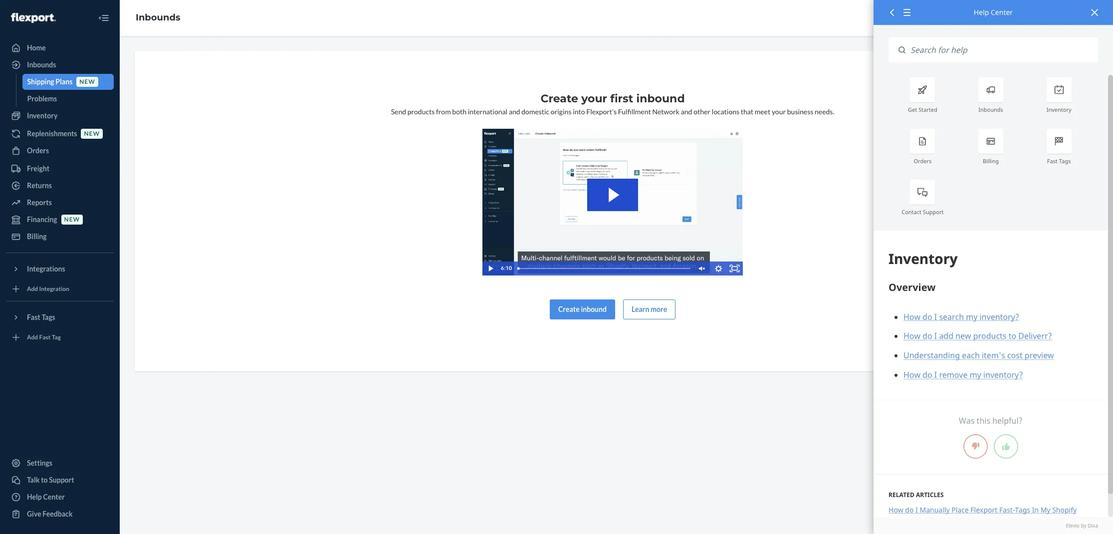 Task type: describe. For each thing, give the bounding box(es) containing it.
create for inbound
[[559, 305, 580, 313]]

freight
[[27, 164, 49, 173]]

new for shipping plans
[[80, 78, 95, 86]]

flexport
[[971, 505, 998, 515]]

elevio by dixa
[[1067, 522, 1099, 529]]

new for financing
[[64, 216, 80, 223]]

website
[[889, 516, 916, 525]]

flexport logo image
[[11, 13, 56, 23]]

fulfillment
[[619, 107, 651, 116]]

helpful?
[[993, 416, 1024, 427]]

fast-
[[1000, 505, 1016, 515]]

give feedback
[[27, 510, 73, 518]]

replenishments
[[27, 129, 77, 138]]

feedback
[[43, 510, 73, 518]]

contact support
[[902, 208, 944, 216]]

reports
[[27, 198, 52, 207]]

settings link
[[6, 455, 114, 471]]

add fast tag link
[[6, 330, 114, 346]]

shipping
[[27, 77, 54, 86]]

first
[[611, 92, 634, 105]]

to
[[41, 476, 48, 484]]

learn
[[632, 305, 650, 313]]

was
[[960, 416, 975, 427]]

talk to support button
[[6, 472, 114, 488]]

get
[[909, 106, 918, 114]]

dixa
[[1089, 522, 1099, 529]]

create your first inbound send products from both international and domestic origins into flexport's fulfillment network and other locations that meet your business needs.
[[391, 92, 835, 116]]

add for add integration
[[27, 285, 38, 293]]

tags inside how do i manually place flexport fast-tags in my shopify website theme?
[[1016, 505, 1031, 515]]

fast tags button
[[6, 310, 114, 326]]

integrations
[[27, 265, 65, 273]]

fast tags inside dropdown button
[[27, 313, 55, 322]]

1 horizontal spatial help center
[[975, 7, 1014, 17]]

2 horizontal spatial tags
[[1060, 157, 1072, 165]]

fast inside dropdown button
[[27, 313, 40, 322]]

how
[[889, 505, 904, 515]]

learn more
[[632, 305, 668, 313]]

shipping plans
[[27, 77, 73, 86]]

new for replenishments
[[84, 130, 100, 138]]

learn more button
[[624, 299, 676, 319]]

home
[[27, 43, 46, 52]]

other
[[694, 107, 711, 116]]

locations
[[712, 107, 740, 116]]

inventory link
[[6, 108, 114, 124]]

by
[[1082, 522, 1087, 529]]

shopify
[[1053, 505, 1078, 515]]

add for add fast tag
[[27, 334, 38, 341]]

inbound inside button
[[581, 305, 607, 313]]

contact
[[902, 208, 922, 216]]

0 vertical spatial help
[[975, 7, 990, 17]]

add integration link
[[6, 281, 114, 297]]

0 vertical spatial your
[[582, 92, 608, 105]]

talk
[[27, 476, 40, 484]]

1 horizontal spatial orders
[[914, 157, 932, 165]]

plans
[[56, 77, 73, 86]]

tags inside dropdown button
[[42, 313, 55, 322]]

from
[[436, 107, 451, 116]]

create inbound
[[559, 305, 607, 313]]

get started
[[909, 106, 938, 114]]

home link
[[6, 40, 114, 56]]

create inbound button
[[550, 299, 616, 319]]

2 vertical spatial inbounds
[[979, 106, 1004, 114]]

support inside button
[[49, 476, 74, 484]]

1 horizontal spatial inventory
[[1047, 106, 1072, 114]]

started
[[919, 106, 938, 114]]

this
[[977, 416, 991, 427]]

international
[[468, 107, 508, 116]]

integration
[[39, 285, 69, 293]]

articles
[[917, 491, 944, 499]]

inbound inside create your first inbound send products from both international and domestic origins into flexport's fulfillment network and other locations that meet your business needs.
[[637, 92, 685, 105]]

how do i manually place flexport fast-tags in my shopify website theme?
[[889, 505, 1078, 525]]

into
[[573, 107, 585, 116]]

send
[[391, 107, 406, 116]]

meet
[[755, 107, 771, 116]]

network
[[653, 107, 680, 116]]

orders link
[[6, 143, 114, 159]]

my
[[1041, 505, 1051, 515]]

was this helpful?
[[960, 416, 1024, 427]]

freight link
[[6, 161, 114, 177]]

0 horizontal spatial inbounds link
[[6, 57, 114, 73]]

in
[[1033, 505, 1040, 515]]

elevio by dixa link
[[889, 522, 1099, 529]]



Task type: vqa. For each thing, say whether or not it's contained in the screenshot.
the bottom "BY"
no



Task type: locate. For each thing, give the bounding box(es) containing it.
domestic
[[522, 107, 550, 116]]

manually
[[920, 505, 950, 515]]

talk to support
[[27, 476, 74, 484]]

Search search field
[[906, 37, 1099, 63]]

1 and from the left
[[509, 107, 521, 116]]

2 vertical spatial tags
[[1016, 505, 1031, 515]]

problems link
[[22, 91, 114, 107]]

1 horizontal spatial and
[[681, 107, 693, 116]]

help center down to
[[27, 493, 65, 501]]

1 horizontal spatial fast tags
[[1048, 157, 1072, 165]]

tags
[[1060, 157, 1072, 165], [42, 313, 55, 322], [1016, 505, 1031, 515]]

elevio
[[1067, 522, 1080, 529]]

center down talk to support
[[43, 493, 65, 501]]

flexport's
[[587, 107, 617, 116]]

create for your
[[541, 92, 579, 105]]

inventory
[[1047, 106, 1072, 114], [27, 111, 58, 120]]

0 vertical spatial inbound
[[637, 92, 685, 105]]

new right plans
[[80, 78, 95, 86]]

1 horizontal spatial support
[[924, 208, 944, 216]]

1 vertical spatial create
[[559, 305, 580, 313]]

your
[[582, 92, 608, 105], [772, 107, 786, 116]]

reports link
[[6, 195, 114, 211]]

help center up search 'search field'
[[975, 7, 1014, 17]]

inventory inside 'link'
[[27, 111, 58, 120]]

1 horizontal spatial tags
[[1016, 505, 1031, 515]]

settings
[[27, 459, 52, 467]]

i
[[916, 505, 919, 515]]

inbound up network
[[637, 92, 685, 105]]

related
[[889, 491, 915, 499]]

fast
[[1048, 157, 1058, 165], [27, 313, 40, 322], [39, 334, 51, 341]]

products
[[408, 107, 435, 116]]

1 vertical spatial fast tags
[[27, 313, 55, 322]]

and left "domestic"
[[509, 107, 521, 116]]

1 vertical spatial fast
[[27, 313, 40, 322]]

1 add from the top
[[27, 285, 38, 293]]

1 vertical spatial billing
[[27, 232, 47, 241]]

0 vertical spatial new
[[80, 78, 95, 86]]

0 horizontal spatial help
[[27, 493, 42, 501]]

0 vertical spatial support
[[924, 208, 944, 216]]

support
[[924, 208, 944, 216], [49, 476, 74, 484]]

your up flexport's
[[582, 92, 608, 105]]

create inside create your first inbound send products from both international and domestic origins into flexport's fulfillment network and other locations that meet your business needs.
[[541, 92, 579, 105]]

0 vertical spatial center
[[992, 7, 1014, 17]]

financing
[[27, 215, 57, 224]]

1 horizontal spatial center
[[992, 7, 1014, 17]]

0 vertical spatial fast tags
[[1048, 157, 1072, 165]]

needs.
[[815, 107, 835, 116]]

create
[[541, 92, 579, 105], [559, 305, 580, 313]]

help
[[975, 7, 990, 17], [27, 493, 42, 501]]

center up search 'search field'
[[992, 7, 1014, 17]]

1 vertical spatial inbounds link
[[6, 57, 114, 73]]

2 vertical spatial fast
[[39, 334, 51, 341]]

returns link
[[6, 178, 114, 194]]

place
[[952, 505, 970, 515]]

1 horizontal spatial your
[[772, 107, 786, 116]]

2 and from the left
[[681, 107, 693, 116]]

inbounds link
[[136, 12, 180, 23], [6, 57, 114, 73]]

1 horizontal spatial inbounds link
[[136, 12, 180, 23]]

more
[[651, 305, 668, 313]]

1 vertical spatial help
[[27, 493, 42, 501]]

origins
[[551, 107, 572, 116]]

new up orders link
[[84, 130, 100, 138]]

that
[[741, 107, 754, 116]]

give
[[27, 510, 41, 518]]

help up give
[[27, 493, 42, 501]]

support right contact
[[924, 208, 944, 216]]

add left the tag
[[27, 334, 38, 341]]

0 horizontal spatial support
[[49, 476, 74, 484]]

give feedback button
[[6, 506, 114, 522]]

0 vertical spatial billing
[[984, 157, 1000, 165]]

1 vertical spatial your
[[772, 107, 786, 116]]

2 horizontal spatial inbounds
[[979, 106, 1004, 114]]

inbounds
[[136, 12, 180, 23], [27, 60, 56, 69], [979, 106, 1004, 114]]

video thumbnail image
[[483, 129, 743, 275], [483, 129, 743, 275]]

0 horizontal spatial billing
[[27, 232, 47, 241]]

fast tags
[[1048, 157, 1072, 165], [27, 313, 55, 322]]

0 vertical spatial create
[[541, 92, 579, 105]]

1 vertical spatial inbounds
[[27, 60, 56, 69]]

0 horizontal spatial help center
[[27, 493, 65, 501]]

help center
[[975, 7, 1014, 17], [27, 493, 65, 501]]

video element
[[483, 129, 743, 275]]

create inside button
[[559, 305, 580, 313]]

1 horizontal spatial help
[[975, 7, 990, 17]]

orders
[[27, 146, 49, 155], [914, 157, 932, 165]]

0 horizontal spatial your
[[582, 92, 608, 105]]

new down reports link
[[64, 216, 80, 223]]

new
[[80, 78, 95, 86], [84, 130, 100, 138], [64, 216, 80, 223]]

problems
[[27, 94, 57, 103]]

support down the settings link on the bottom of page
[[49, 476, 74, 484]]

1 vertical spatial orders
[[914, 157, 932, 165]]

0 horizontal spatial orders
[[27, 146, 49, 155]]

help up search 'search field'
[[975, 7, 990, 17]]

1 horizontal spatial inbound
[[637, 92, 685, 105]]

0 horizontal spatial inbound
[[581, 305, 607, 313]]

inbound
[[637, 92, 685, 105], [581, 305, 607, 313]]

0 vertical spatial fast
[[1048, 157, 1058, 165]]

1 horizontal spatial billing
[[984, 157, 1000, 165]]

0 vertical spatial help center
[[975, 7, 1014, 17]]

tag
[[52, 334, 61, 341]]

billing link
[[6, 229, 114, 245]]

center
[[992, 7, 1014, 17], [43, 493, 65, 501]]

0 horizontal spatial fast tags
[[27, 313, 55, 322]]

0 horizontal spatial inbounds
[[27, 60, 56, 69]]

business
[[788, 107, 814, 116]]

1 vertical spatial support
[[49, 476, 74, 484]]

billing
[[984, 157, 1000, 165], [27, 232, 47, 241]]

integrations button
[[6, 261, 114, 277]]

close navigation image
[[98, 12, 110, 24]]

0 vertical spatial orders
[[27, 146, 49, 155]]

1 vertical spatial inbound
[[581, 305, 607, 313]]

0 horizontal spatial and
[[509, 107, 521, 116]]

0 vertical spatial add
[[27, 285, 38, 293]]

related articles
[[889, 491, 944, 499]]

add fast tag
[[27, 334, 61, 341]]

both
[[453, 107, 467, 116]]

0 vertical spatial inbounds link
[[136, 12, 180, 23]]

1 horizontal spatial inbounds
[[136, 12, 180, 23]]

1 vertical spatial center
[[43, 493, 65, 501]]

0 vertical spatial inbounds
[[136, 12, 180, 23]]

0 horizontal spatial inventory
[[27, 111, 58, 120]]

1 vertical spatial add
[[27, 334, 38, 341]]

1 vertical spatial tags
[[42, 313, 55, 322]]

and
[[509, 107, 521, 116], [681, 107, 693, 116]]

inbound left learn
[[581, 305, 607, 313]]

0 horizontal spatial tags
[[42, 313, 55, 322]]

help center link
[[6, 489, 114, 505]]

your right the meet
[[772, 107, 786, 116]]

and left other
[[681, 107, 693, 116]]

1 vertical spatial new
[[84, 130, 100, 138]]

0 vertical spatial tags
[[1060, 157, 1072, 165]]

theme?
[[917, 516, 944, 525]]

add left the integration
[[27, 285, 38, 293]]

2 vertical spatial new
[[64, 216, 80, 223]]

1 vertical spatial help center
[[27, 493, 65, 501]]

2 add from the top
[[27, 334, 38, 341]]

add integration
[[27, 285, 69, 293]]

returns
[[27, 181, 52, 190]]

do
[[906, 505, 914, 515]]

0 horizontal spatial center
[[43, 493, 65, 501]]



